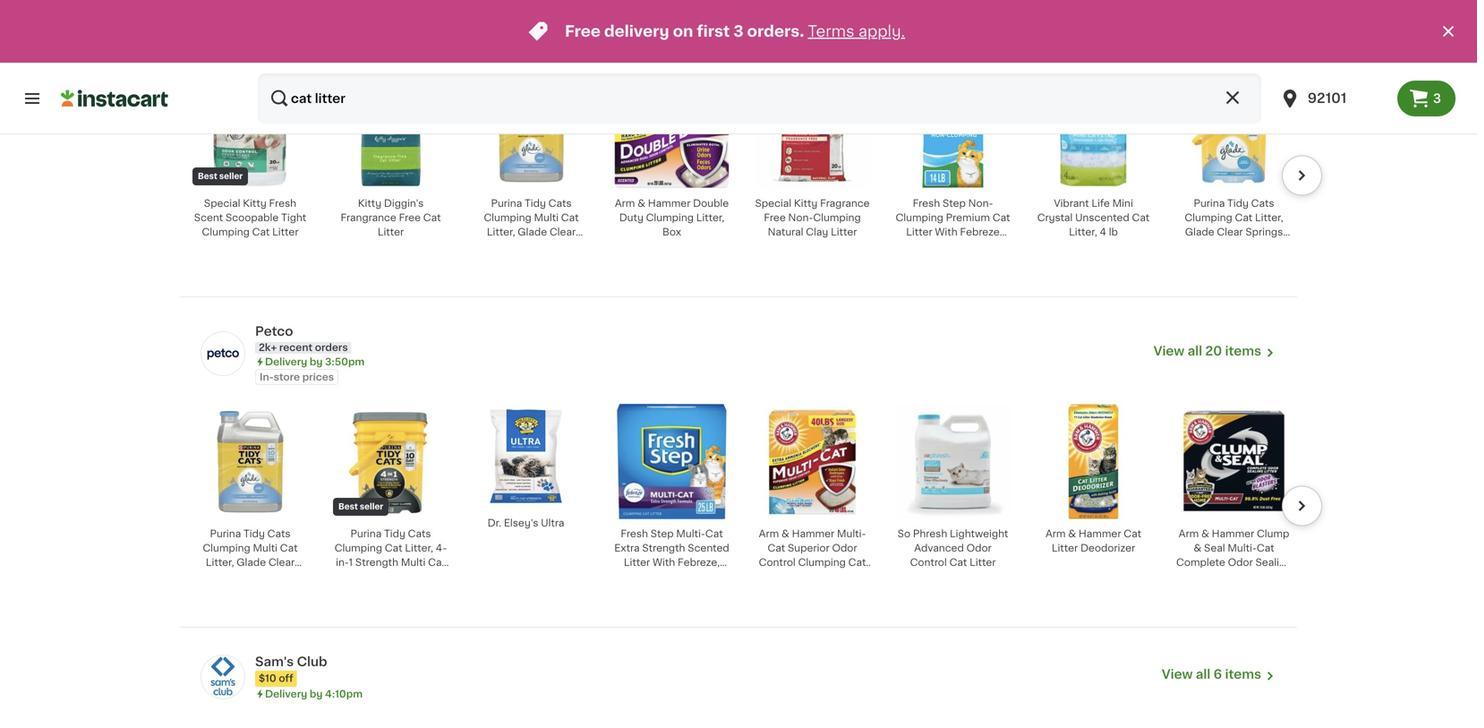 Task type: vqa. For each thing, say whether or not it's contained in the screenshot.
Litter, associated with rightmost Purina Tidy Cats Clumping Multi Cat Litter, Glade Clear Springs 'Image'
yes



Task type: locate. For each thing, give the bounding box(es) containing it.
1 vertical spatial purina tidy cats clumping multi cat litter, glade clear springs button
[[187, 403, 313, 581]]

multi- left so
[[837, 529, 866, 538]]

1 vertical spatial non-
[[788, 213, 813, 222]]

arm & hammer clump & seal multi-cat complete odor sealing litter
[[1177, 529, 1292, 581]]

1 horizontal spatial free
[[565, 24, 601, 39]]

life
[[1092, 198, 1110, 208]]

0 horizontal spatial purina tidy cats clumping multi cat litter, glade clear springs button
[[187, 403, 313, 581]]

cats inside purina tidy cats clumping cat litter, 4- in-1 strength multi cat litter
[[408, 529, 431, 538]]

fresh up tight
[[269, 198, 296, 208]]

1 special from the left
[[204, 198, 240, 208]]

& inside arm & hammer double duty clumping litter, box
[[638, 198, 646, 208]]

sam's club $10 off
[[255, 655, 327, 683]]

springs inside purina tidy cats clumping cat litter, glade clear springs multi cat litter
[[1246, 227, 1283, 237]]

multi-
[[676, 529, 706, 538], [837, 529, 866, 538], [1228, 543, 1257, 553]]

fresh inside special kitty fresh scent scoopable tight clumping cat litter
[[269, 198, 296, 208]]

kitty up frangrance
[[358, 198, 382, 208]]

& up seal
[[1202, 529, 1210, 538]]

scented up febreze,
[[688, 543, 730, 553]]

scented inside fresh step multi-cat extra strength scented litter with febreze, clumping cat litter
[[688, 543, 730, 553]]

item carousel region
[[162, 65, 1323, 303], [187, 396, 1323, 634]]

free down diggin's
[[399, 213, 421, 222]]

view
[[1154, 345, 1185, 357], [1162, 668, 1193, 680]]

2 horizontal spatial odor
[[1228, 557, 1253, 567]]

best
[[198, 172, 217, 180], [338, 503, 358, 511]]

92101 button
[[1269, 73, 1398, 124], [1279, 73, 1387, 124]]

special up 'scent'
[[204, 198, 240, 208]]

cat inside fresh step non- clumping premium cat litter with febreze freshness, scented
[[993, 213, 1010, 222]]

1 vertical spatial with
[[653, 557, 675, 567]]

0 vertical spatial springs
[[1246, 227, 1283, 237]]

multi- right seal
[[1228, 543, 1257, 553]]

hammer inside arm & hammer clump & seal multi-cat complete odor sealing litter
[[1212, 529, 1255, 538]]

step inside fresh step multi-cat extra strength scented litter with febreze, clumping cat litter
[[651, 529, 674, 538]]

view for view all 6 items
[[1162, 668, 1193, 680]]

0 vertical spatial with
[[935, 227, 958, 237]]

cats inside purina tidy cats clumping cat litter, glade clear springs multi cat litter
[[1252, 198, 1275, 208]]

step up "premium"
[[943, 198, 966, 208]]

0 horizontal spatial step
[[651, 529, 674, 538]]

delivery up "store"
[[265, 357, 307, 367]]

Search field
[[258, 73, 1262, 124]]

strength inside purina tidy cats clumping cat litter, 4- in-1 strength multi cat litter
[[355, 557, 399, 567]]

vibrant life mini crystal unscented cat litter, 4 lb image
[[1036, 73, 1152, 189]]

0 horizontal spatial clear
[[269, 557, 295, 567]]

view all 6 items
[[1162, 668, 1262, 680]]

instacart logo image
[[61, 88, 168, 109]]

best for special
[[198, 172, 217, 180]]

view left 6
[[1162, 668, 1193, 680]]

fresh step multi-cat extra strength scented litter with febreze, clumping cat litter button
[[609, 403, 735, 581]]

3 kitty from the left
[[794, 198, 818, 208]]

best seller for purina
[[338, 503, 383, 511]]

arm up duty
[[615, 198, 635, 208]]

all
[[1188, 345, 1203, 357], [1196, 668, 1211, 680]]

1 horizontal spatial odor
[[967, 543, 992, 553]]

1
[[349, 557, 353, 567]]

fresh inside fresh step non- clumping premium cat litter with febreze freshness, scented
[[913, 198, 940, 208]]

arm inside arm & hammer clump & seal multi-cat complete odor sealing litter
[[1179, 529, 1199, 538]]

0 vertical spatial seller
[[219, 172, 243, 180]]

arm right lightweight
[[1046, 529, 1066, 538]]

1 horizontal spatial best
[[338, 503, 358, 511]]

with inside fresh step non- clumping premium cat litter with febreze freshness, scented
[[935, 227, 958, 237]]

0 vertical spatial strength
[[642, 543, 685, 553]]

1 horizontal spatial fresh
[[621, 529, 648, 538]]

strength
[[642, 543, 685, 553], [355, 557, 399, 567]]

purina inside purina tidy cats clumping cat litter, glade clear springs multi cat litter
[[1194, 198, 1225, 208]]

2 horizontal spatial kitty
[[794, 198, 818, 208]]

seal
[[1204, 543, 1226, 553]]

1 vertical spatial by
[[310, 689, 323, 699]]

4:10pm
[[325, 689, 363, 699]]

0 horizontal spatial springs
[[232, 572, 269, 581]]

step inside fresh step non- clumping premium cat litter with febreze freshness, scented
[[943, 198, 966, 208]]

control inside so phresh lightweight advanced odor control cat litter
[[910, 557, 947, 567]]

fresh up freshness,
[[913, 198, 940, 208]]

hammer inside arm & hammer multi- cat superior odor control clumping cat litter
[[792, 529, 835, 538]]

0 horizontal spatial free
[[399, 213, 421, 222]]

purina tidy cats clumping multi cat litter, glade clear springs button
[[468, 72, 595, 251], [187, 403, 313, 581]]

control inside arm & hammer multi- cat superior odor control clumping cat litter
[[759, 557, 796, 567]]

free left delivery
[[565, 24, 601, 39]]

purina tidy cats clumping multi cat litter, glade clear springs image
[[474, 73, 589, 189], [193, 404, 308, 519]]

best up the 1
[[338, 503, 358, 511]]

0 horizontal spatial best
[[198, 172, 217, 180]]

natural
[[768, 227, 804, 237]]

view all 20 items
[[1154, 345, 1262, 357]]

arm inside arm & hammer double duty clumping litter, box
[[615, 198, 635, 208]]

1 vertical spatial view
[[1162, 668, 1193, 680]]

kitty inside kitty diggin's frangrance free cat litter
[[358, 198, 382, 208]]

arm inside arm & hammer multi- cat superior odor control clumping cat litter
[[759, 529, 779, 538]]

3 button
[[1398, 81, 1456, 116]]

& inside arm & hammer multi- cat superior odor control clumping cat litter
[[782, 529, 790, 538]]

1 vertical spatial step
[[651, 529, 674, 538]]

kitty inside special kitty fresh scent scoopable tight clumping cat litter
[[243, 198, 267, 208]]

arm & hammer double duty clumping litter, box button
[[609, 72, 735, 250]]

cats
[[549, 198, 572, 208], [1252, 198, 1275, 208], [267, 529, 291, 538], [408, 529, 431, 538]]

1 kitty from the left
[[243, 198, 267, 208]]

multi
[[534, 213, 559, 222], [1198, 241, 1222, 251], [253, 543, 278, 553], [401, 557, 426, 567]]

litter inside special kitty fragrance free non-clumping natural clay litter
[[831, 227, 857, 237]]

litter inside so phresh lightweight advanced odor control cat litter
[[970, 557, 996, 567]]

free inside special kitty fragrance free non-clumping natural clay litter
[[764, 213, 786, 222]]

arm down the arm & hammer multi-cat superior odor control clumping cat litter image
[[759, 529, 779, 538]]

seller up special kitty fresh scent scoopable tight clumping cat litter on the left
[[219, 172, 243, 180]]

1 horizontal spatial multi-
[[837, 529, 866, 538]]

with left febreze,
[[653, 557, 675, 567]]

1 vertical spatial strength
[[355, 557, 399, 567]]

1 vertical spatial springs
[[513, 241, 550, 251]]

0 vertical spatial items
[[1225, 345, 1262, 357]]

advanced
[[915, 543, 964, 553]]

in-
[[260, 372, 274, 382]]

kitty
[[243, 198, 267, 208], [358, 198, 382, 208], [794, 198, 818, 208]]

terms apply. link
[[808, 24, 905, 39]]

1 horizontal spatial springs
[[513, 241, 550, 251]]

3
[[734, 24, 744, 39], [1433, 92, 1442, 105]]

0 horizontal spatial kitty
[[243, 198, 267, 208]]

by
[[310, 357, 323, 367], [310, 689, 323, 699]]

delivery by 3:50pm
[[265, 357, 365, 367]]

apply.
[[859, 24, 905, 39]]

hammer inside arm & hammer cat litter deodorizer
[[1079, 529, 1122, 538]]

1 horizontal spatial strength
[[642, 543, 685, 553]]

purina for purina tidy cats clumping multi cat litter, glade clear springs image corresponding to the right purina tidy cats clumping multi cat litter, glade clear springs button
[[491, 198, 522, 208]]

seller up purina tidy cats clumping cat litter, 4- in-1 strength multi cat litter on the left bottom
[[360, 503, 383, 511]]

1 control from the left
[[759, 557, 796, 567]]

best seller up the 1
[[338, 503, 383, 511]]

view left 20
[[1154, 345, 1185, 357]]

cat
[[423, 213, 441, 222], [561, 213, 579, 222], [993, 213, 1010, 222], [1132, 213, 1150, 222], [1235, 213, 1253, 222], [252, 227, 270, 237], [1225, 241, 1242, 251], [706, 529, 723, 538], [1124, 529, 1142, 538], [280, 543, 298, 553], [385, 543, 403, 553], [768, 543, 785, 553], [1257, 543, 1275, 553], [428, 557, 446, 567], [849, 557, 866, 567], [950, 557, 967, 567], [674, 572, 692, 581]]

special inside special kitty fragrance free non-clumping natural clay litter
[[755, 198, 792, 208]]

litter inside fresh step non- clumping premium cat litter with febreze freshness, scented
[[906, 227, 933, 237]]

0 horizontal spatial with
[[653, 557, 675, 567]]

in-store prices
[[260, 372, 334, 382]]

odor inside so phresh lightweight advanced odor control cat litter
[[967, 543, 992, 553]]

0 horizontal spatial seller
[[219, 172, 243, 180]]

0 horizontal spatial odor
[[832, 543, 857, 553]]

extra
[[614, 543, 640, 553]]

1 vertical spatial 3
[[1433, 92, 1442, 105]]

seller
[[219, 172, 243, 180], [360, 503, 383, 511]]

non- up "premium"
[[969, 198, 993, 208]]

1 horizontal spatial step
[[943, 198, 966, 208]]

kitty inside special kitty fragrance free non-clumping natural clay litter
[[794, 198, 818, 208]]

kitty up scoopable
[[243, 198, 267, 208]]

free for kitty diggin's frangrance free cat litter
[[399, 213, 421, 222]]

purina tidy cats clumping multi cat litter, glade clear springs
[[484, 198, 579, 251], [203, 529, 298, 581]]

tidy inside purina tidy cats clumping cat litter, 4- in-1 strength multi cat litter
[[384, 529, 406, 538]]

0 vertical spatial non-
[[969, 198, 993, 208]]

0 horizontal spatial purina tidy cats clumping multi cat litter, glade clear springs image
[[193, 404, 308, 519]]

litter inside arm & hammer clump & seal multi-cat complete odor sealing litter
[[1221, 572, 1248, 581]]

delivery for petco
[[265, 357, 307, 367]]

glade inside purina tidy cats clumping cat litter, glade clear springs multi cat litter
[[1185, 227, 1215, 237]]

purina tidy cats clumping cat litter, 4-in-1 strength multi cat litter image
[[333, 404, 449, 519]]

special
[[204, 198, 240, 208], [755, 198, 792, 208]]

scented inside fresh step non- clumping premium cat litter with febreze freshness, scented
[[960, 241, 1002, 251]]

items for view all 6 items
[[1225, 668, 1262, 680]]

2 horizontal spatial fresh
[[913, 198, 940, 208]]

view for view all 20 items
[[1154, 345, 1185, 357]]

scented down febreze
[[960, 241, 1002, 251]]

1 vertical spatial best
[[338, 503, 358, 511]]

0 horizontal spatial multi-
[[676, 529, 706, 538]]

2 special from the left
[[755, 198, 792, 208]]

arm & hammer cat litter deodorizer image
[[1036, 404, 1152, 519]]

2 horizontal spatial glade
[[1185, 227, 1215, 237]]

1 delivery from the top
[[265, 357, 307, 367]]

fragrance
[[820, 198, 870, 208]]

& for &
[[1202, 529, 1210, 538]]

all left 6
[[1196, 668, 1211, 680]]

0 vertical spatial scented
[[960, 241, 1002, 251]]

& up duty
[[638, 198, 646, 208]]

odor
[[832, 543, 857, 553], [967, 543, 992, 553], [1228, 557, 1253, 567]]

& up complete
[[1194, 543, 1202, 553]]

ultra
[[541, 518, 564, 528]]

strength right extra
[[642, 543, 685, 553]]

delivery for sam's club
[[265, 689, 307, 699]]

fresh for fresh step non- clumping premium cat litter with febreze freshness, scented
[[913, 198, 940, 208]]

litter,
[[696, 213, 725, 222], [1255, 213, 1284, 222], [487, 227, 515, 237], [1069, 227, 1098, 237], [405, 543, 433, 553], [206, 557, 234, 567]]

by up the prices
[[310, 357, 323, 367]]

superior
[[788, 543, 830, 553]]

0 vertical spatial purina tidy cats clumping multi cat litter, glade clear springs button
[[468, 72, 595, 251]]

all left 20
[[1188, 345, 1203, 357]]

2 items from the top
[[1225, 668, 1262, 680]]

glade
[[518, 227, 547, 237], [1185, 227, 1215, 237], [237, 557, 266, 567]]

springs for the right purina tidy cats clumping multi cat litter, glade clear springs button
[[513, 241, 550, 251]]

0 vertical spatial 3
[[734, 24, 744, 39]]

kitty for special kitty fresh scent scoopable tight clumping cat litter
[[243, 198, 267, 208]]

litter, inside purina tidy cats clumping cat litter, 4- in-1 strength multi cat litter
[[405, 543, 433, 553]]

best up 'scent'
[[198, 172, 217, 180]]

kitty diggin's frangrance free cat litter button
[[328, 72, 454, 250]]

hammer for deodorizer
[[1079, 529, 1122, 538]]

2 control from the left
[[910, 557, 947, 567]]

1 horizontal spatial glade
[[518, 227, 547, 237]]

non-
[[969, 198, 993, 208], [788, 213, 813, 222]]

litter inside arm & hammer multi- cat superior odor control clumping cat litter
[[799, 572, 826, 581]]

hammer up superior
[[792, 529, 835, 538]]

free delivery on first 3 orders. terms apply.
[[565, 24, 905, 39]]

0 horizontal spatial special
[[204, 198, 240, 208]]

clumping inside special kitty fresh scent scoopable tight clumping cat litter
[[202, 227, 250, 237]]

hammer inside arm & hammer double duty clumping litter, box
[[648, 198, 691, 208]]

2 horizontal spatial multi-
[[1228, 543, 1257, 553]]

0 vertical spatial by
[[310, 357, 323, 367]]

1 horizontal spatial clear
[[550, 227, 576, 237]]

elsey's
[[504, 518, 539, 528]]

1 vertical spatial items
[[1225, 668, 1262, 680]]

with inside fresh step multi-cat extra strength scented litter with febreze, clumping cat litter
[[653, 557, 675, 567]]

litter inside special kitty fresh scent scoopable tight clumping cat litter
[[272, 227, 299, 237]]

orders
[[315, 342, 348, 352]]

with up freshness,
[[935, 227, 958, 237]]

fresh step multi-cat extra strength scented litter with febreze, clumping cat litter image
[[614, 404, 730, 519]]

hammer up deodorizer
[[1079, 529, 1122, 538]]

1 horizontal spatial kitty
[[358, 198, 382, 208]]

0 vertical spatial view
[[1154, 345, 1185, 357]]

odor left sealing in the right of the page
[[1228, 557, 1253, 567]]

free inside kitty diggin's frangrance free cat litter
[[399, 213, 421, 222]]

special inside special kitty fresh scent scoopable tight clumping cat litter
[[204, 198, 240, 208]]

2 vertical spatial springs
[[232, 572, 269, 581]]

1 horizontal spatial scented
[[960, 241, 1002, 251]]

step for multi-
[[651, 529, 674, 538]]

1 vertical spatial purina tidy cats clumping multi cat litter, glade clear springs image
[[193, 404, 308, 519]]

hammer for superior
[[792, 529, 835, 538]]

6
[[1214, 668, 1222, 680]]

arm inside arm & hammer cat litter deodorizer
[[1046, 529, 1066, 538]]

arm & hammer multi- cat superior odor control clumping cat litter
[[759, 529, 866, 581]]

first
[[697, 24, 730, 39]]

1 vertical spatial scented
[[688, 543, 730, 553]]

1 horizontal spatial seller
[[360, 503, 383, 511]]

2 kitty from the left
[[358, 198, 382, 208]]

clumping inside fresh step non- clumping premium cat litter with febreze freshness, scented
[[896, 213, 944, 222]]

sam's club show all 6 items element
[[255, 653, 1162, 671]]

1 items from the top
[[1225, 345, 1262, 357]]

strength right the 1
[[355, 557, 399, 567]]

items
[[1225, 345, 1262, 357], [1225, 668, 1262, 680]]

0 vertical spatial purina tidy cats clumping multi cat litter, glade clear springs image
[[474, 73, 589, 189]]

odor right superior
[[832, 543, 857, 553]]

0 horizontal spatial glade
[[237, 557, 266, 567]]

purina tidy cats clumping multi cat litter, glade clear springs image for the right purina tidy cats clumping multi cat litter, glade clear springs button
[[474, 73, 589, 189]]

non- inside fresh step non- clumping premium cat litter with febreze freshness, scented
[[969, 198, 993, 208]]

litter, inside the vibrant life mini crystal unscented cat litter, 4 lb
[[1069, 227, 1098, 237]]

1 horizontal spatial special
[[755, 198, 792, 208]]

delivery
[[265, 357, 307, 367], [265, 689, 307, 699]]

step for non-
[[943, 198, 966, 208]]

multi inside purina tidy cats clumping cat litter, 4- in-1 strength multi cat litter
[[401, 557, 426, 567]]

clumping inside arm & hammer double duty clumping litter, box
[[646, 213, 694, 222]]

items right 20
[[1225, 345, 1262, 357]]

1 horizontal spatial non-
[[969, 198, 993, 208]]

clear
[[550, 227, 576, 237], [1217, 227, 1243, 237], [269, 557, 295, 567]]

items right 6
[[1225, 668, 1262, 680]]

non- up 'natural'
[[788, 213, 813, 222]]

2 delivery from the top
[[265, 689, 307, 699]]

2 horizontal spatial clear
[[1217, 227, 1243, 237]]

1 vertical spatial all
[[1196, 668, 1211, 680]]

free
[[565, 24, 601, 39], [399, 213, 421, 222], [764, 213, 786, 222]]

arm for duty
[[615, 198, 635, 208]]

clumping
[[484, 213, 532, 222], [646, 213, 694, 222], [813, 213, 861, 222], [896, 213, 944, 222], [1185, 213, 1233, 222], [202, 227, 250, 237], [203, 543, 250, 553], [335, 543, 382, 553], [798, 557, 846, 567], [624, 572, 671, 581]]

1 horizontal spatial 3
[[1433, 92, 1442, 105]]

& inside arm & hammer cat litter deodorizer
[[1069, 529, 1076, 538]]

special up 'natural'
[[755, 198, 792, 208]]

1 horizontal spatial best seller
[[338, 503, 383, 511]]

arm & hammer clump & seal multi-cat complete odor sealing litter button
[[1171, 403, 1298, 581]]

diggin's
[[384, 198, 424, 208]]

2 horizontal spatial springs
[[1246, 227, 1283, 237]]

& down arm & hammer cat litter deodorizer image
[[1069, 529, 1076, 538]]

0 vertical spatial purina tidy cats clumping multi cat litter, glade clear springs
[[484, 198, 579, 251]]

best seller
[[198, 172, 243, 180], [338, 503, 383, 511]]

limited time offer region
[[0, 0, 1438, 63]]

0 vertical spatial delivery
[[265, 357, 307, 367]]

0 vertical spatial best
[[198, 172, 217, 180]]

2 by from the top
[[310, 689, 323, 699]]

2 92101 button from the left
[[1279, 73, 1387, 124]]

1 horizontal spatial with
[[935, 227, 958, 237]]

best seller up 'scent'
[[198, 172, 243, 180]]

1 vertical spatial best seller
[[338, 503, 383, 511]]

odor down lightweight
[[967, 543, 992, 553]]

dr. elsey's ultra
[[488, 518, 564, 528]]

1 92101 button from the left
[[1269, 73, 1398, 124]]

1 horizontal spatial control
[[910, 557, 947, 567]]

None search field
[[258, 73, 1262, 124]]

1 by from the top
[[310, 357, 323, 367]]

1 horizontal spatial purina tidy cats clumping multi cat litter, glade clear springs image
[[474, 73, 589, 189]]

1 vertical spatial purina tidy cats clumping multi cat litter, glade clear springs
[[203, 529, 298, 581]]

litter
[[272, 227, 299, 237], [378, 227, 404, 237], [831, 227, 857, 237], [906, 227, 933, 237], [1245, 241, 1271, 251], [1052, 543, 1078, 553], [624, 557, 650, 567], [970, 557, 996, 567], [378, 572, 404, 581], [694, 572, 720, 581], [799, 572, 826, 581], [1221, 572, 1248, 581]]

fresh inside fresh step multi-cat extra strength scented litter with febreze, clumping cat litter
[[621, 529, 648, 538]]

0 horizontal spatial strength
[[355, 557, 399, 567]]

0 horizontal spatial 3
[[734, 24, 744, 39]]

0 vertical spatial step
[[943, 198, 966, 208]]

tidy inside purina tidy cats clumping cat litter, glade clear springs multi cat litter
[[1228, 198, 1249, 208]]

purina tidy cats clumping cat litter, glade clear springs multi cat litter image
[[1177, 73, 1292, 189]]

multi- inside fresh step multi-cat extra strength scented litter with febreze, clumping cat litter
[[676, 529, 706, 538]]

hammer up box
[[648, 198, 691, 208]]

clumping inside purina tidy cats clumping cat litter, 4- in-1 strength multi cat litter
[[335, 543, 382, 553]]

& up superior
[[782, 529, 790, 538]]

multi- up febreze,
[[676, 529, 706, 538]]

1 vertical spatial delivery
[[265, 689, 307, 699]]

20
[[1206, 345, 1222, 357]]

0 horizontal spatial control
[[759, 557, 796, 567]]

0 vertical spatial all
[[1188, 345, 1203, 357]]

1 horizontal spatial purina tidy cats clumping multi cat litter, glade clear springs
[[484, 198, 579, 251]]

control down advanced
[[910, 557, 947, 567]]

1 vertical spatial seller
[[360, 503, 383, 511]]

0 horizontal spatial non-
[[788, 213, 813, 222]]

delivery by 4:10pm
[[265, 689, 363, 699]]

fresh
[[269, 198, 296, 208], [913, 198, 940, 208], [621, 529, 648, 538]]

0 horizontal spatial scented
[[688, 543, 730, 553]]

0 horizontal spatial fresh
[[269, 198, 296, 208]]

fresh up extra
[[621, 529, 648, 538]]

hammer for seal
[[1212, 529, 1255, 538]]

fresh step non- clumping premium cat litter with febreze freshness, scented
[[896, 198, 1010, 251]]

clumping inside purina tidy cats clumping cat litter, glade clear springs multi cat litter
[[1185, 213, 1233, 222]]

step down fresh step multi-cat extra strength scented litter with febreze, clumping cat litter image
[[651, 529, 674, 538]]

free inside limited time offer region
[[565, 24, 601, 39]]

0 horizontal spatial best seller
[[198, 172, 243, 180]]

0 vertical spatial best seller
[[198, 172, 243, 180]]

1 vertical spatial item carousel region
[[187, 396, 1323, 634]]

2 horizontal spatial free
[[764, 213, 786, 222]]

hammer
[[648, 198, 691, 208], [792, 529, 835, 538], [1079, 529, 1122, 538], [1212, 529, 1255, 538]]

litter, inside arm & hammer double duty clumping litter, box
[[696, 213, 725, 222]]

multi inside purina tidy cats clumping cat litter, glade clear springs multi cat litter
[[1198, 241, 1222, 251]]

hammer up seal
[[1212, 529, 1255, 538]]

arm up complete
[[1179, 529, 1199, 538]]

item carousel region containing special kitty fresh scent scoopable tight clumping cat litter
[[162, 65, 1323, 303]]

cat inside arm & hammer clump & seal multi-cat complete odor sealing litter
[[1257, 543, 1275, 553]]

0 vertical spatial item carousel region
[[162, 65, 1323, 303]]

odor inside arm & hammer clump & seal multi-cat complete odor sealing litter
[[1228, 557, 1253, 567]]

free up 'natural'
[[764, 213, 786, 222]]

2k+
[[259, 342, 277, 352]]

delivery down off
[[265, 689, 307, 699]]

fresh for fresh step multi-cat extra strength scented litter with febreze, clumping cat litter
[[621, 529, 648, 538]]

scented
[[960, 241, 1002, 251], [688, 543, 730, 553]]

multi- inside arm & hammer multi- cat superior odor control clumping cat litter
[[837, 529, 866, 538]]

control down superior
[[759, 557, 796, 567]]

kitty up clay
[[794, 198, 818, 208]]

by left 4:10pm
[[310, 689, 323, 699]]



Task type: describe. For each thing, give the bounding box(es) containing it.
clay
[[806, 227, 829, 237]]

cat inside arm & hammer cat litter deodorizer
[[1124, 529, 1142, 538]]

92101
[[1308, 92, 1347, 105]]

cats for purina tidy cats clumping cat litter, glade clear springs multi cat litter "image"
[[1252, 198, 1275, 208]]

strength inside fresh step multi-cat extra strength scented litter with febreze, clumping cat litter
[[642, 543, 685, 553]]

items for view all 20 items
[[1225, 345, 1262, 357]]

kitty diggin's frangrance free cat litter image
[[333, 73, 449, 189]]

dr. elsey's ultra button
[[468, 403, 584, 541]]

purina for purina tidy cats clumping cat litter, glade clear springs multi cat litter "image"
[[1194, 198, 1225, 208]]

arm for &
[[1179, 529, 1199, 538]]

fresh step multi-cat extra strength scented litter with febreze, clumping cat litter
[[614, 529, 730, 581]]

clumping inside arm & hammer multi- cat superior odor control clumping cat litter
[[798, 557, 846, 567]]

febreze
[[960, 227, 1000, 237]]

off
[[279, 673, 293, 683]]

petco
[[255, 325, 293, 337]]

& for cat
[[782, 529, 790, 538]]

so phresh lightweight advanced odor control cat litter button
[[890, 403, 1016, 580]]

3:50pm
[[325, 357, 365, 367]]

springs for purina tidy cats clumping multi cat litter, glade clear springs button to the bottom
[[232, 572, 269, 581]]

special kitty fragrance free non-clumping natural clay litter image
[[755, 73, 870, 189]]

febreze,
[[678, 557, 720, 567]]

arm & hammer double duty clumping litter, box
[[615, 198, 729, 237]]

by for petco
[[310, 357, 323, 367]]

fresh step non- clumping premium cat litter with febreze freshness, scented button
[[890, 72, 1016, 251]]

store
[[274, 372, 300, 382]]

$10
[[259, 673, 276, 683]]

non- inside special kitty fragrance free non-clumping natural clay litter
[[788, 213, 813, 222]]

1 horizontal spatial purina tidy cats clumping multi cat litter, glade clear springs button
[[468, 72, 595, 251]]

kitty for special kitty fragrance free non-clumping natural clay litter
[[794, 198, 818, 208]]

recent
[[279, 342, 313, 352]]

vibrant life mini crystal unscented cat litter, 4 lb
[[1038, 198, 1150, 237]]

petco 2k+ recent orders
[[255, 325, 348, 352]]

hammer for clumping
[[648, 198, 691, 208]]

purina inside purina tidy cats clumping cat litter, 4- in-1 strength multi cat litter
[[351, 529, 382, 538]]

arm & hammer multi-cat superior odor control clumping cat litter image
[[755, 404, 870, 519]]

purina for purina tidy cats clumping multi cat litter, glade clear springs image for purina tidy cats clumping multi cat litter, glade clear springs button to the bottom
[[210, 529, 241, 538]]

mini
[[1113, 198, 1133, 208]]

double
[[693, 198, 729, 208]]

arm & hammer multi- cat superior odor control clumping cat litter button
[[749, 403, 876, 581]]

cats for purina tidy cats clumping multi cat litter, glade clear springs image corresponding to the right purina tidy cats clumping multi cat litter, glade clear springs button
[[549, 198, 572, 208]]

arm & hammer cat litter deodorizer
[[1046, 529, 1142, 553]]

4
[[1100, 227, 1107, 237]]

litter inside purina tidy cats clumping cat litter, 4- in-1 strength multi cat litter
[[378, 572, 404, 581]]

terms
[[808, 24, 855, 39]]

vibrant
[[1054, 198, 1089, 208]]

all for 6
[[1196, 668, 1211, 680]]

prices
[[302, 372, 334, 382]]

cats for purina tidy cats clumping multi cat litter, glade clear springs image for purina tidy cats clumping multi cat litter, glade clear springs button to the bottom
[[267, 529, 291, 538]]

petco show all 20 items element
[[255, 322, 1154, 340]]

in-
[[336, 557, 349, 567]]

& for duty
[[638, 198, 646, 208]]

special for scent
[[204, 198, 240, 208]]

arm for litter
[[1046, 529, 1066, 538]]

special kitty fragrance free non-clumping natural clay litter
[[755, 198, 870, 237]]

delivery
[[604, 24, 669, 39]]

orders.
[[747, 24, 804, 39]]

clear inside purina tidy cats clumping cat litter, glade clear springs multi cat litter
[[1217, 227, 1243, 237]]

cat inside so phresh lightweight advanced odor control cat litter
[[950, 557, 967, 567]]

arm & hammer double duty clumping litter,  box image
[[614, 73, 730, 189]]

lb
[[1109, 227, 1118, 237]]

vibrant life mini crystal unscented cat litter, 4 lb button
[[1031, 72, 1157, 250]]

cat inside special kitty fresh scent scoopable tight clumping cat litter
[[252, 227, 270, 237]]

litter inside arm & hammer cat litter deodorizer
[[1052, 543, 1078, 553]]

3 inside 3 button
[[1433, 92, 1442, 105]]

special kitty fragrance free non-clumping natural clay litter button
[[749, 72, 876, 250]]

multi- inside arm & hammer clump & seal multi-cat complete odor sealing litter
[[1228, 543, 1257, 553]]

free for special kitty fragrance free non-clumping natural clay litter
[[764, 213, 786, 222]]

litter, inside purina tidy cats clumping cat litter, glade clear springs multi cat litter
[[1255, 213, 1284, 222]]

arm & hammer clump & seal multi-cat complete odor sealing litter image
[[1177, 404, 1292, 519]]

litter inside purina tidy cats clumping cat litter, glade clear springs multi cat litter
[[1245, 241, 1271, 251]]

purina tidy cats clumping cat litter, glade clear springs multi cat litter button
[[1171, 72, 1298, 251]]

unscented
[[1076, 213, 1130, 222]]

clumping inside fresh step multi-cat extra strength scented litter with febreze, clumping cat litter
[[624, 572, 671, 581]]

all for 20
[[1188, 345, 1203, 357]]

cat inside kitty diggin's frangrance free cat litter
[[423, 213, 441, 222]]

litter inside kitty diggin's frangrance free cat litter
[[378, 227, 404, 237]]

dr. elsey's ultra image
[[474, 404, 578, 508]]

seller for special
[[219, 172, 243, 180]]

clump
[[1257, 529, 1290, 538]]

so phresh lightweight advanced odor control cat litter image
[[895, 404, 1011, 519]]

lightweight
[[950, 529, 1009, 538]]

crystal
[[1038, 213, 1073, 222]]

& for litter
[[1069, 529, 1076, 538]]

item carousel region containing dr. elsey's ultra
[[187, 396, 1323, 634]]

seller for purina
[[360, 503, 383, 511]]

cat inside the vibrant life mini crystal unscented cat litter, 4 lb
[[1132, 213, 1150, 222]]

frangrance
[[341, 213, 396, 222]]

0 horizontal spatial purina tidy cats clumping multi cat litter, glade clear springs
[[203, 529, 298, 581]]

duty
[[619, 213, 644, 222]]

sam's
[[255, 655, 294, 668]]

special kitty fresh scent scoopable tight clumping cat litter image
[[193, 73, 308, 189]]

on
[[673, 24, 693, 39]]

complete
[[1177, 557, 1226, 567]]

premium
[[946, 213, 990, 222]]

arm & hammer cat litter deodorizer button
[[1031, 403, 1157, 566]]

dr.
[[488, 518, 501, 528]]

scent
[[194, 213, 223, 222]]

sealing
[[1256, 557, 1292, 567]]

kitty diggin's frangrance free cat litter
[[341, 198, 441, 237]]

deodorizer
[[1081, 543, 1136, 553]]

tight
[[281, 213, 306, 222]]

scoopable
[[226, 213, 279, 222]]

purina tidy cats clumping cat litter, glade clear springs multi cat litter
[[1185, 198, 1284, 251]]

3 inside limited time offer region
[[734, 24, 744, 39]]

4-
[[436, 543, 447, 553]]

odor inside arm & hammer multi- cat superior odor control clumping cat litter
[[832, 543, 857, 553]]

special for free
[[755, 198, 792, 208]]

fresh step non-clumping premium cat litter with febreze freshness, scented image
[[895, 73, 1011, 189]]

phresh
[[913, 529, 948, 538]]

box
[[663, 227, 681, 237]]

clumping inside special kitty fragrance free non-clumping natural clay litter
[[813, 213, 861, 222]]

special kitty fresh scent scoopable tight clumping cat litter
[[194, 198, 306, 237]]

purina tidy cats clumping multi cat litter, glade clear springs image for purina tidy cats clumping multi cat litter, glade clear springs button to the bottom
[[193, 404, 308, 519]]

best seller for special
[[198, 172, 243, 180]]

best for purina
[[338, 503, 358, 511]]

purina tidy cats clumping cat litter, 4- in-1 strength multi cat litter
[[335, 529, 447, 581]]

club
[[297, 655, 327, 668]]

so
[[898, 529, 911, 538]]

by for sam's club
[[310, 689, 323, 699]]

so phresh lightweight advanced odor control cat litter
[[898, 529, 1009, 567]]

arm for cat
[[759, 529, 779, 538]]

freshness,
[[904, 241, 958, 251]]



